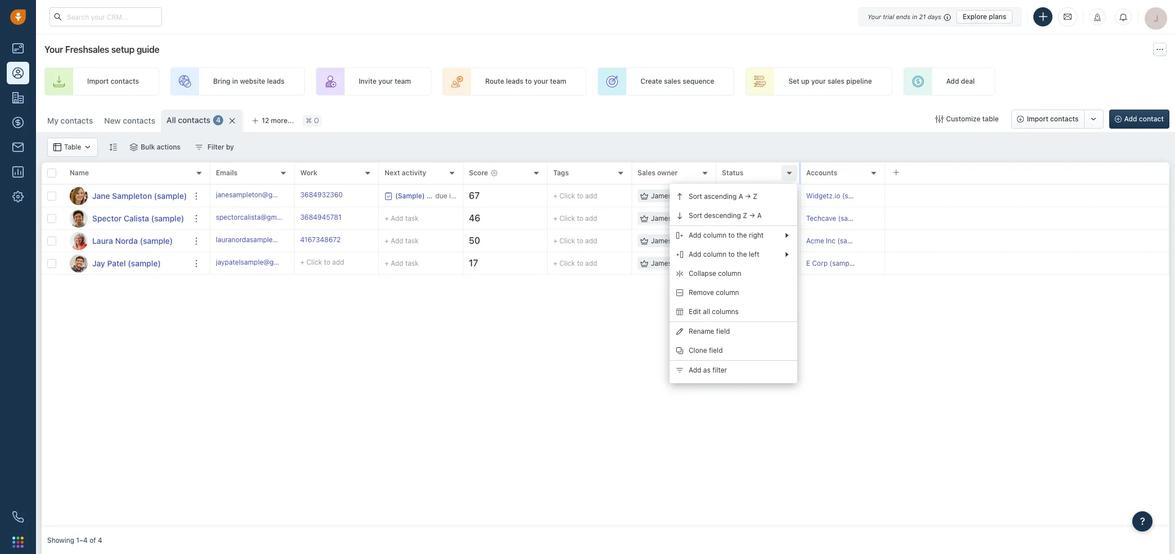 Task type: vqa. For each thing, say whether or not it's contained in the screenshot.
17 cell
yes



Task type: describe. For each thing, give the bounding box(es) containing it.
pipeline
[[847, 77, 872, 86]]

z inside menu item
[[753, 193, 758, 201]]

phone image
[[12, 512, 24, 523]]

set up your sales pipeline
[[789, 77, 872, 86]]

bring in website leads
[[213, 77, 285, 86]]

click for 50
[[560, 237, 575, 245]]

acme inc (sample)
[[807, 237, 866, 245]]

actions
[[157, 143, 181, 151]]

contacts inside import contacts button
[[1051, 115, 1079, 123]]

peterson for 46
[[674, 214, 702, 223]]

+ click to add for 46
[[554, 214, 598, 223]]

(sample) for spector calista (sample)
[[151, 213, 184, 223]]

the for right
[[737, 231, 747, 240]]

acme inc (sample) link
[[807, 237, 866, 245]]

clone field menu item
[[670, 341, 798, 361]]

12 more...
[[262, 116, 294, 125]]

qualified for 46
[[735, 214, 763, 223]]

cell for 50
[[885, 230, 1170, 252]]

0 horizontal spatial 4
[[98, 537, 102, 545]]

row group containing jane sampleton (sample)
[[42, 185, 210, 275]]

remove
[[689, 289, 714, 297]]

spector calista (sample) link
[[92, 213, 184, 224]]

explore plans link
[[957, 10, 1013, 23]]

acme
[[807, 237, 825, 245]]

route leads to your team link
[[443, 68, 587, 96]]

james for 67
[[651, 192, 672, 200]]

add inside menu item
[[689, 366, 702, 375]]

james peterson for 50
[[651, 237, 702, 245]]

add for 67
[[586, 192, 598, 200]]

your for your trial ends in 21 days
[[868, 13, 882, 20]]

days
[[928, 13, 942, 20]]

laura norda (sample)
[[92, 236, 173, 246]]

4167348672
[[300, 236, 341, 244]]

1 team from the left
[[395, 77, 411, 86]]

jay
[[92, 259, 105, 268]]

jay patel (sample) link
[[92, 258, 161, 269]]

techcave (sample)
[[807, 214, 867, 223]]

s image
[[70, 210, 88, 228]]

l image
[[70, 232, 88, 250]]

customize table button
[[929, 110, 1007, 129]]

add as filter
[[689, 366, 728, 375]]

column for remove column
[[716, 289, 740, 297]]

by
[[226, 143, 234, 151]]

leads inside "bring in website leads" link
[[267, 77, 285, 86]]

customize
[[947, 115, 981, 123]]

2 your from the left
[[534, 77, 548, 86]]

sort descending z → a
[[689, 212, 762, 220]]

add as filter menu item
[[670, 361, 798, 380]]

spectorcalista@gmail.com link
[[216, 213, 300, 225]]

(sample) for laura norda (sample)
[[140, 236, 173, 246]]

jay patel (sample)
[[92, 259, 161, 268]]

widgetz.io
[[807, 192, 841, 200]]

janesampleton@gmail.com
[[216, 191, 301, 199]]

phone element
[[7, 506, 29, 529]]

1 your from the left
[[379, 77, 393, 86]]

sort for sort descending z → a
[[689, 212, 703, 220]]

your freshsales setup guide
[[44, 44, 160, 55]]

add column to the left
[[689, 251, 760, 259]]

container_wx8msf4aqz5i3rn1 image for 'filter by' button
[[195, 143, 203, 151]]

new
[[104, 116, 121, 125]]

⌘
[[306, 117, 312, 125]]

setup
[[111, 44, 135, 55]]

container_wx8msf4aqz5i3rn1 image for 50
[[641, 237, 649, 245]]

peterson for 17
[[674, 259, 702, 268]]

sales owner
[[638, 169, 678, 177]]

laura
[[92, 236, 113, 246]]

your trial ends in 21 days
[[868, 13, 942, 20]]

website
[[240, 77, 265, 86]]

import for import contacts link
[[87, 77, 109, 86]]

edit
[[689, 308, 701, 316]]

qualified for 50
[[735, 237, 763, 245]]

ends
[[897, 13, 911, 20]]

46
[[469, 213, 481, 223]]

click for 67
[[560, 192, 575, 200]]

up
[[802, 77, 810, 86]]

jaypatelsample@gmail.com + click to add
[[216, 258, 344, 267]]

4167348672 link
[[300, 235, 341, 247]]

explore
[[963, 12, 988, 21]]

add for 46
[[586, 214, 598, 223]]

sort ascending a → z
[[689, 193, 758, 201]]

inc
[[826, 237, 836, 245]]

21
[[920, 13, 926, 20]]

rename
[[689, 328, 715, 336]]

trial
[[883, 13, 895, 20]]

route leads to your team
[[485, 77, 567, 86]]

laura norda (sample) link
[[92, 235, 173, 247]]

james for 50
[[651, 237, 672, 245]]

click for 46
[[560, 214, 575, 223]]

edit all columns
[[689, 308, 739, 316]]

column for collapse column
[[719, 270, 742, 278]]

12
[[262, 116, 269, 125]]

import contacts for import contacts button
[[1027, 115, 1079, 123]]

press space to select this row. row containing 17
[[210, 253, 1170, 275]]

qualified for 67
[[735, 192, 763, 200]]

jane sampleton (sample) link
[[92, 190, 187, 202]]

cell for 46
[[885, 208, 1170, 230]]

contact
[[1140, 115, 1165, 123]]

route
[[485, 77, 504, 86]]

filter by
[[208, 143, 234, 151]]

create sales sequence
[[641, 77, 715, 86]]

all
[[167, 115, 176, 125]]

press space to select this row. row containing laura norda (sample)
[[42, 230, 210, 253]]

add for 50
[[586, 237, 598, 245]]

create
[[641, 77, 663, 86]]

1 sales from the left
[[664, 77, 681, 86]]

tags
[[554, 169, 569, 177]]

lauranordasample@gmail.com
[[216, 236, 312, 244]]

more...
[[271, 116, 294, 125]]

name column header
[[64, 163, 210, 185]]

filter
[[713, 366, 728, 375]]

guide
[[137, 44, 160, 55]]

new contacts
[[104, 116, 155, 125]]

remove column
[[689, 289, 740, 297]]

import for import contacts button
[[1027, 115, 1049, 123]]

left
[[749, 251, 760, 259]]

1–4
[[76, 537, 88, 545]]

+ add task for 50
[[385, 237, 419, 245]]

(sample) for acme inc (sample)
[[838, 237, 866, 245]]

menu containing sort ascending a → z
[[670, 184, 798, 384]]

accounts
[[807, 169, 838, 177]]

bring in website leads link
[[171, 68, 305, 96]]

freshworks switcher image
[[12, 537, 24, 548]]

filter
[[208, 143, 224, 151]]

work
[[300, 169, 318, 177]]

container_wx8msf4aqz5i3rn1 image for customize table button
[[936, 115, 944, 123]]

next activity
[[385, 169, 427, 177]]

2 team from the left
[[550, 77, 567, 86]]

row group containing 67
[[210, 185, 1170, 275]]

3684945781
[[300, 213, 342, 222]]

17
[[469, 258, 478, 268]]

cell for 17
[[885, 253, 1170, 275]]

+ add task for 46
[[385, 214, 419, 222]]

bulk actions
[[141, 143, 181, 151]]

+ click to add for 17
[[554, 259, 598, 268]]

rename field
[[689, 328, 730, 336]]

task for 50
[[405, 237, 419, 245]]



Task type: locate. For each thing, give the bounding box(es) containing it.
add
[[586, 192, 598, 200], [586, 214, 598, 223], [586, 237, 598, 245], [332, 258, 344, 267], [586, 259, 598, 268]]

calista
[[124, 213, 149, 223]]

column up remove column menu item
[[719, 270, 742, 278]]

(sample) inside jay patel (sample) link
[[128, 259, 161, 268]]

1 row group from the left
[[42, 185, 210, 275]]

activity
[[402, 169, 427, 177]]

import contacts button
[[1012, 110, 1085, 129]]

2 the from the top
[[737, 251, 747, 259]]

0 vertical spatial your
[[868, 13, 882, 20]]

right
[[749, 231, 764, 240]]

1 leads from the left
[[267, 77, 285, 86]]

james for 46
[[651, 214, 672, 223]]

(sample) down spector calista (sample) link
[[140, 236, 173, 246]]

(sample) up techcave (sample)
[[843, 192, 871, 200]]

clone
[[689, 347, 707, 355]]

press space to select this row. row containing jane sampleton (sample)
[[42, 185, 210, 208]]

→ inside menu item
[[745, 193, 752, 201]]

create sales sequence link
[[598, 68, 735, 96]]

Search your CRM... text field
[[50, 7, 162, 26]]

techcave
[[807, 214, 837, 223]]

2 james peterson from the top
[[651, 214, 702, 223]]

0 vertical spatial the
[[737, 231, 747, 240]]

3 qualified from the top
[[735, 237, 763, 245]]

(sample) inside laura norda (sample) 'link'
[[140, 236, 173, 246]]

(sample) inside jane sampleton (sample) 'link'
[[154, 191, 187, 201]]

cell
[[885, 185, 1170, 207], [885, 208, 1170, 230], [885, 230, 1170, 252], [885, 253, 1170, 275]]

press space to select this row. row containing 67
[[210, 185, 1170, 208]]

add
[[947, 77, 960, 86], [1125, 115, 1138, 123], [391, 214, 404, 222], [689, 231, 702, 240], [391, 237, 404, 245], [689, 251, 702, 259], [391, 259, 404, 268], [689, 366, 702, 375]]

import right table
[[1027, 115, 1049, 123]]

(sample) for jay patel (sample)
[[128, 259, 161, 268]]

james peterson for 67
[[651, 192, 702, 200]]

1 horizontal spatial a
[[758, 212, 762, 220]]

your right route
[[534, 77, 548, 86]]

field for rename field
[[717, 328, 730, 336]]

import contacts link
[[44, 68, 159, 96]]

unqualified
[[735, 259, 771, 268]]

field down columns
[[717, 328, 730, 336]]

(sample) right sampleton
[[154, 191, 187, 201]]

(sample) for e corp (sample)
[[830, 259, 858, 268]]

→ up right
[[750, 212, 756, 220]]

send email image
[[1064, 12, 1072, 22]]

1 vertical spatial field
[[709, 347, 723, 355]]

e
[[807, 259, 811, 268]]

leads
[[267, 77, 285, 86], [506, 77, 524, 86]]

2 sales from the left
[[828, 77, 845, 86]]

click for 17
[[560, 259, 575, 268]]

1 horizontal spatial import
[[1027, 115, 1049, 123]]

emails
[[216, 169, 238, 177]]

→ for z
[[745, 193, 752, 201]]

table button
[[47, 138, 98, 157]]

→ up sort descending z → a 'menu item'
[[745, 193, 752, 201]]

+ click to add for 50
[[554, 237, 598, 245]]

sales
[[664, 77, 681, 86], [828, 77, 845, 86]]

press space to select this row. row up collapse
[[210, 230, 1170, 253]]

clone field
[[689, 347, 723, 355]]

2 + click to add from the top
[[554, 214, 598, 223]]

1 horizontal spatial z
[[753, 193, 758, 201]]

import down your freshsales setup guide
[[87, 77, 109, 86]]

3 james from the top
[[651, 237, 672, 245]]

james
[[651, 192, 672, 200], [651, 214, 672, 223], [651, 237, 672, 245], [651, 259, 672, 268]]

(sample) for jane sampleton (sample)
[[154, 191, 187, 201]]

0 horizontal spatial your
[[379, 77, 393, 86]]

import inside button
[[1027, 115, 1049, 123]]

the for left
[[737, 251, 747, 259]]

sort ascending a → z menu item
[[670, 187, 798, 206]]

→ for a
[[750, 212, 756, 220]]

z down sort ascending a → z menu item on the right of page
[[743, 212, 748, 220]]

0 vertical spatial import
[[87, 77, 109, 86]]

row group
[[42, 185, 210, 275], [210, 185, 1170, 275]]

container_wx8msf4aqz5i3rn1 image inside customize table button
[[936, 115, 944, 123]]

1 horizontal spatial team
[[550, 77, 567, 86]]

as
[[704, 366, 711, 375]]

bulk actions button
[[123, 138, 188, 157]]

z
[[753, 193, 758, 201], [743, 212, 748, 220]]

techcave (sample) link
[[807, 214, 867, 223]]

2 + add task from the top
[[385, 237, 419, 245]]

(sample)
[[154, 191, 187, 201], [843, 192, 871, 200], [151, 213, 184, 223], [839, 214, 867, 223], [140, 236, 173, 246], [838, 237, 866, 245], [128, 259, 161, 268], [830, 259, 858, 268]]

press space to select this row. row up calista
[[42, 185, 210, 208]]

edit all columns menu item
[[670, 303, 798, 322]]

column down descending
[[704, 231, 727, 240]]

all contacts 4
[[167, 115, 221, 125]]

sales left pipeline
[[828, 77, 845, 86]]

0 horizontal spatial leads
[[267, 77, 285, 86]]

name
[[70, 169, 89, 177]]

cell for 67
[[885, 185, 1170, 207]]

press space to select this row. row down "owner"
[[210, 185, 1170, 208]]

2 james from the top
[[651, 214, 672, 223]]

import contacts for import contacts link
[[87, 77, 139, 86]]

(sample) right calista
[[151, 213, 184, 223]]

0 vertical spatial task
[[405, 214, 419, 222]]

all contacts link
[[167, 115, 211, 126]]

1 james from the top
[[651, 192, 672, 200]]

j image
[[70, 187, 88, 205]]

grid containing 67
[[42, 161, 1170, 528]]

press space to select this row. row containing 46
[[210, 208, 1170, 230]]

leads inside route leads to your team link
[[506, 77, 524, 86]]

1 horizontal spatial 4
[[216, 116, 221, 125]]

spectorcalista@gmail.com
[[216, 213, 300, 222]]

1 vertical spatial sort
[[689, 212, 703, 220]]

add column to the right
[[689, 231, 764, 240]]

(sample) down widgetz.io (sample)
[[839, 214, 867, 223]]

a inside 'menu item'
[[758, 212, 762, 220]]

my contacts
[[47, 116, 93, 125]]

1 vertical spatial qualified
[[735, 214, 763, 223]]

column for add column to the right
[[704, 231, 727, 240]]

sort inside menu item
[[689, 193, 703, 201]]

z inside 'menu item'
[[743, 212, 748, 220]]

a inside menu item
[[739, 193, 744, 201]]

qualified up right
[[735, 214, 763, 223]]

1 vertical spatial + add task
[[385, 237, 419, 245]]

1 vertical spatial in
[[232, 77, 238, 86]]

sales
[[638, 169, 656, 177]]

1 horizontal spatial import contacts
[[1027, 115, 1079, 123]]

0 horizontal spatial your
[[44, 44, 63, 55]]

your left the trial at right top
[[868, 13, 882, 20]]

z up sort descending z → a 'menu item'
[[753, 193, 758, 201]]

bring
[[213, 77, 231, 86]]

4 + click to add from the top
[[554, 259, 598, 268]]

1 horizontal spatial leads
[[506, 77, 524, 86]]

column inside menu item
[[716, 289, 740, 297]]

your left freshsales
[[44, 44, 63, 55]]

0 vertical spatial →
[[745, 193, 752, 201]]

0 vertical spatial + add task
[[385, 214, 419, 222]]

patel
[[107, 259, 126, 268]]

press space to select this row. row down the norda
[[42, 253, 210, 275]]

0 horizontal spatial z
[[743, 212, 748, 220]]

field right clone
[[709, 347, 723, 355]]

add contact button
[[1110, 110, 1170, 129]]

task for 46
[[405, 214, 419, 222]]

style_myh0__igzzd8unmi image
[[109, 143, 117, 151]]

task for 17
[[405, 259, 419, 268]]

my
[[47, 116, 58, 125]]

james peterson for 17
[[651, 259, 702, 268]]

1 vertical spatial the
[[737, 251, 747, 259]]

2 vertical spatial task
[[405, 259, 419, 268]]

columns
[[712, 308, 739, 316]]

2 qualified from the top
[[735, 214, 763, 223]]

jane
[[92, 191, 110, 201]]

janesampleton@gmail.com link
[[216, 190, 301, 202]]

e corp (sample) link
[[807, 259, 858, 268]]

field for clone field
[[709, 347, 723, 355]]

import contacts
[[87, 77, 139, 86], [1027, 115, 1079, 123]]

add deal
[[947, 77, 975, 86]]

3 + add task from the top
[[385, 259, 419, 268]]

descending
[[704, 212, 741, 220]]

freshsales
[[65, 44, 109, 55]]

0 horizontal spatial in
[[232, 77, 238, 86]]

sort left ascending
[[689, 193, 703, 201]]

sort descending z → a menu item
[[670, 206, 798, 226]]

press space to select this row. row
[[42, 185, 210, 208], [210, 185, 1170, 208], [42, 208, 210, 230], [210, 208, 1170, 230], [42, 230, 210, 253], [210, 230, 1170, 253], [42, 253, 210, 275], [210, 253, 1170, 275]]

norda
[[115, 236, 138, 246]]

press space to select this row. row down ascending
[[210, 208, 1170, 230]]

4 right of
[[98, 537, 102, 545]]

press space to select this row. row containing 50
[[210, 230, 1170, 253]]

50
[[469, 236, 480, 246]]

to
[[526, 77, 532, 86], [577, 192, 584, 200], [577, 214, 584, 223], [729, 231, 735, 240], [577, 237, 584, 245], [729, 251, 735, 259], [324, 258, 331, 267], [577, 259, 584, 268]]

3 cell from the top
[[885, 230, 1170, 252]]

ascending
[[704, 193, 737, 201]]

table
[[983, 115, 999, 123]]

in left 21
[[913, 13, 918, 20]]

press space to select this row. row containing jay patel (sample)
[[42, 253, 210, 275]]

2 leads from the left
[[506, 77, 524, 86]]

your right invite
[[379, 77, 393, 86]]

0 horizontal spatial import contacts
[[87, 77, 139, 86]]

0 vertical spatial z
[[753, 193, 758, 201]]

janesampleton@gmail.com 3684932360
[[216, 191, 343, 199]]

in right bring
[[232, 77, 238, 86]]

3684932360
[[300, 191, 343, 199]]

add deal link
[[904, 68, 996, 96]]

press space to select this row. row containing spector calista (sample)
[[42, 208, 210, 230]]

jaypatelsample@gmail.com link
[[216, 258, 302, 270]]

column inside menu item
[[719, 270, 742, 278]]

1 vertical spatial your
[[44, 44, 63, 55]]

4 peterson from the top
[[674, 259, 702, 268]]

peterson for 67
[[674, 192, 702, 200]]

2 row group from the left
[[210, 185, 1170, 275]]

column up 'collapse column'
[[704, 251, 727, 259]]

(sample) inside spector calista (sample) link
[[151, 213, 184, 223]]

0 vertical spatial field
[[717, 328, 730, 336]]

2 vertical spatial qualified
[[735, 237, 763, 245]]

sort left descending
[[689, 212, 703, 220]]

showing
[[47, 537, 74, 545]]

grid
[[42, 161, 1170, 528]]

1 the from the top
[[737, 231, 747, 240]]

1 vertical spatial a
[[758, 212, 762, 220]]

widgetz.io (sample)
[[807, 192, 871, 200]]

+ add task for 17
[[385, 259, 419, 268]]

2 horizontal spatial your
[[812, 77, 826, 86]]

the left right
[[737, 231, 747, 240]]

0 horizontal spatial a
[[739, 193, 744, 201]]

1 james peterson from the top
[[651, 192, 702, 200]]

jaypatelsample@gmail.com
[[216, 258, 302, 267]]

menu
[[670, 184, 798, 384]]

1 horizontal spatial your
[[534, 77, 548, 86]]

column for add column to the left
[[704, 251, 727, 259]]

press space to select this row. row up remove
[[210, 253, 1170, 275]]

2 peterson from the top
[[674, 214, 702, 223]]

the left "left" on the right
[[737, 251, 747, 259]]

qualified up sort descending z → a 'menu item'
[[735, 192, 763, 200]]

1 vertical spatial task
[[405, 237, 419, 245]]

customize table
[[947, 115, 999, 123]]

import contacts group
[[1012, 110, 1104, 129]]

3 + click to add from the top
[[554, 237, 598, 245]]

0 vertical spatial import contacts
[[87, 77, 139, 86]]

1 horizontal spatial sales
[[828, 77, 845, 86]]

a up right
[[758, 212, 762, 220]]

container_wx8msf4aqz5i3rn1 image inside 'filter by' button
[[195, 143, 203, 151]]

0 horizontal spatial import
[[87, 77, 109, 86]]

leads right website
[[267, 77, 285, 86]]

4 james from the top
[[651, 259, 672, 268]]

your for your freshsales setup guide
[[44, 44, 63, 55]]

1 vertical spatial import contacts
[[1027, 115, 1079, 123]]

2 sort from the top
[[689, 212, 703, 220]]

remove column menu item
[[670, 284, 798, 303]]

→ inside 'menu item'
[[750, 212, 756, 220]]

field inside "menu item"
[[709, 347, 723, 355]]

sort inside 'menu item'
[[689, 212, 703, 220]]

add inside button
[[1125, 115, 1138, 123]]

3 peterson from the top
[[674, 237, 702, 245]]

1 vertical spatial import
[[1027, 115, 1049, 123]]

(sample) right corp
[[830, 259, 858, 268]]

1 vertical spatial →
[[750, 212, 756, 220]]

1 horizontal spatial in
[[913, 13, 918, 20]]

container_wx8msf4aqz5i3rn1 image
[[936, 115, 944, 123], [130, 143, 138, 151], [195, 143, 203, 151], [385, 192, 393, 200], [641, 260, 649, 268]]

name row
[[42, 163, 210, 185]]

1 + add task from the top
[[385, 214, 419, 222]]

corp
[[813, 259, 828, 268]]

4 inside all contacts 4
[[216, 116, 221, 125]]

rename field menu item
[[670, 322, 798, 341]]

your right up
[[812, 77, 826, 86]]

invite your team
[[359, 77, 411, 86]]

bulk
[[141, 143, 155, 151]]

1 peterson from the top
[[674, 192, 702, 200]]

0 vertical spatial qualified
[[735, 192, 763, 200]]

0 vertical spatial a
[[739, 193, 744, 201]]

a right ascending
[[739, 193, 744, 201]]

⌘ o
[[306, 117, 319, 125]]

collapse column menu item
[[670, 264, 798, 284]]

1 sort from the top
[[689, 193, 703, 201]]

2 vertical spatial + add task
[[385, 259, 419, 268]]

+ click to add for 67
[[554, 192, 598, 200]]

press space to select this row. row up jay patel (sample)
[[42, 230, 210, 253]]

sort for sort ascending a → z
[[689, 193, 703, 201]]

james peterson for 46
[[651, 214, 702, 223]]

2 cell from the top
[[885, 208, 1170, 230]]

3 your from the left
[[812, 77, 826, 86]]

0 horizontal spatial sales
[[664, 77, 681, 86]]

0 vertical spatial in
[[913, 13, 918, 20]]

1 vertical spatial z
[[743, 212, 748, 220]]

field inside menu item
[[717, 328, 730, 336]]

james for 17
[[651, 259, 672, 268]]

0 vertical spatial sort
[[689, 193, 703, 201]]

(sample) down laura norda (sample) 'link'
[[128, 259, 161, 268]]

to inside route leads to your team link
[[526, 77, 532, 86]]

container_wx8msf4aqz5i3rn1 image
[[53, 143, 61, 151], [84, 143, 92, 151], [641, 192, 649, 200], [641, 215, 649, 222], [641, 237, 649, 245]]

1 qualified from the top
[[735, 192, 763, 200]]

in inside "bring in website leads" link
[[232, 77, 238, 86]]

press space to select this row. row up the norda
[[42, 208, 210, 230]]

4 cell from the top
[[885, 253, 1170, 275]]

container_wx8msf4aqz5i3rn1 image for bulk actions button
[[130, 143, 138, 151]]

table
[[64, 143, 81, 152]]

import contacts inside import contacts button
[[1027, 115, 1079, 123]]

4
[[216, 116, 221, 125], [98, 537, 102, 545]]

container_wx8msf4aqz5i3rn1 image for 46
[[641, 215, 649, 222]]

a
[[739, 193, 744, 201], [758, 212, 762, 220]]

(sample) right 'inc'
[[838, 237, 866, 245]]

explore plans
[[963, 12, 1007, 21]]

3684945781 link
[[300, 213, 342, 225]]

3 james peterson from the top
[[651, 237, 702, 245]]

3 task from the top
[[405, 259, 419, 268]]

peterson for 50
[[674, 237, 702, 245]]

container_wx8msf4aqz5i3rn1 image inside bulk actions button
[[130, 143, 138, 151]]

j image
[[70, 255, 88, 273]]

sales right the create
[[664, 77, 681, 86]]

invite
[[359, 77, 377, 86]]

add for 17
[[586, 259, 598, 268]]

container_wx8msf4aqz5i3rn1 image for 67
[[641, 192, 649, 200]]

1 vertical spatial 4
[[98, 537, 102, 545]]

filter by button
[[188, 138, 241, 157]]

1 cell from the top
[[885, 185, 1170, 207]]

status
[[722, 169, 744, 177]]

4 james peterson from the top
[[651, 259, 702, 268]]

all
[[703, 308, 710, 316]]

0 horizontal spatial team
[[395, 77, 411, 86]]

column up columns
[[716, 289, 740, 297]]

qualified up "left" on the right
[[735, 237, 763, 245]]

field
[[717, 328, 730, 336], [709, 347, 723, 355]]

0 vertical spatial 4
[[216, 116, 221, 125]]

spector
[[92, 213, 122, 223]]

import contacts inside import contacts link
[[87, 77, 139, 86]]

leads right route
[[506, 77, 524, 86]]

contacts inside import contacts link
[[111, 77, 139, 86]]

1 horizontal spatial your
[[868, 13, 882, 20]]

1 task from the top
[[405, 214, 419, 222]]

1 + click to add from the top
[[554, 192, 598, 200]]

your
[[379, 77, 393, 86], [534, 77, 548, 86], [812, 77, 826, 86]]

2 task from the top
[[405, 237, 419, 245]]

4 up filter by
[[216, 116, 221, 125]]



